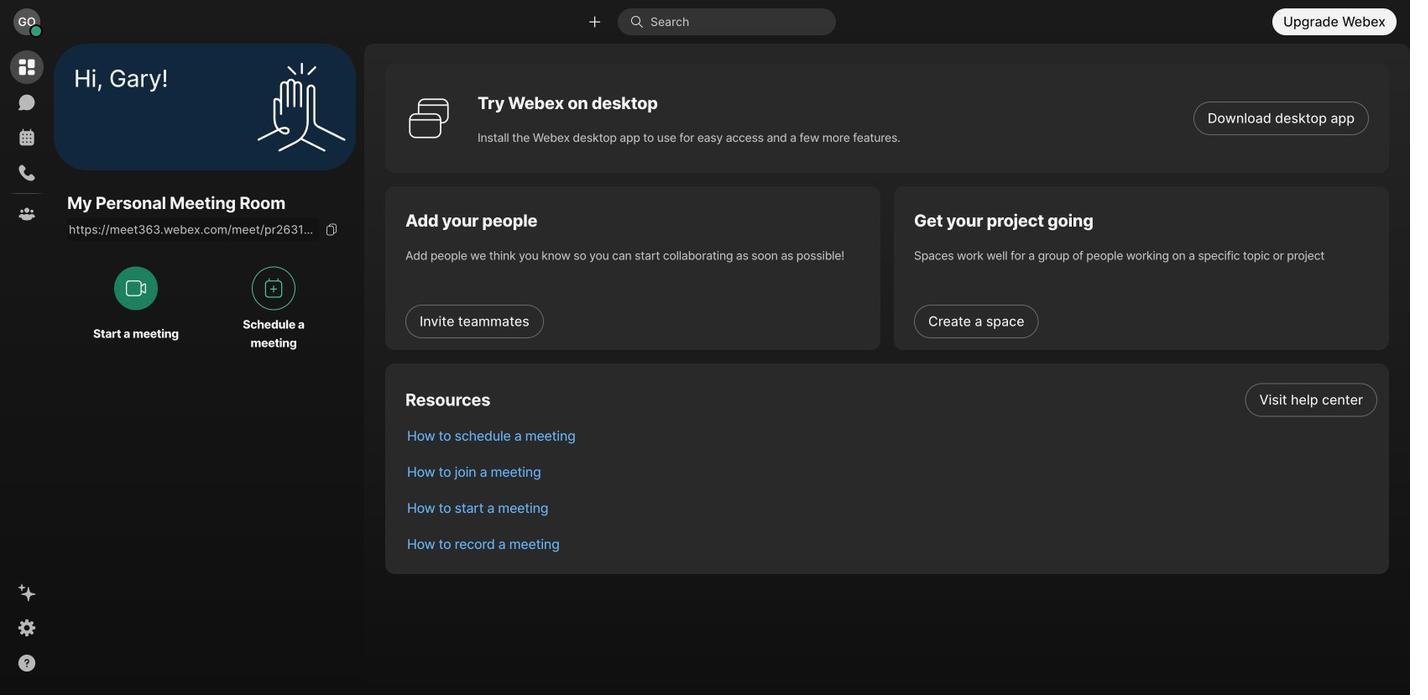 Task type: locate. For each thing, give the bounding box(es) containing it.
navigation
[[0, 44, 54, 695]]

None text field
[[67, 218, 319, 241]]

4 list item from the top
[[394, 490, 1390, 527]]

5 list item from the top
[[394, 527, 1390, 563]]

2 list item from the top
[[394, 418, 1390, 454]]

list item
[[394, 382, 1390, 418], [394, 418, 1390, 454], [394, 454, 1390, 490], [394, 490, 1390, 527], [394, 527, 1390, 563]]



Task type: describe. For each thing, give the bounding box(es) containing it.
3 list item from the top
[[394, 454, 1390, 490]]

webex tab list
[[10, 50, 44, 231]]

1 list item from the top
[[394, 382, 1390, 418]]

two hands high fiving image
[[251, 57, 352, 157]]



